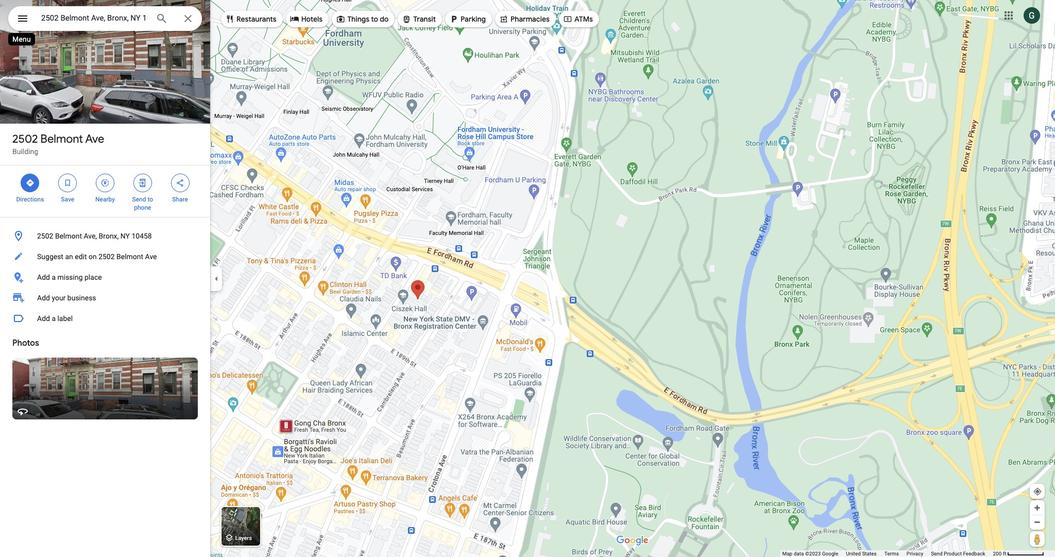 Task type: describe. For each thing, give the bounding box(es) containing it.
©2023
[[805, 551, 821, 557]]

privacy button
[[907, 550, 924, 557]]


[[16, 11, 29, 26]]

on
[[89, 253, 97, 261]]

 restaurants
[[225, 13, 277, 25]]

feedback
[[963, 551, 986, 557]]

directions
[[16, 196, 44, 203]]

ave,
[[84, 232, 97, 240]]

show street view coverage image
[[1030, 531, 1045, 547]]

transit
[[413, 14, 436, 24]]

add a label button
[[0, 308, 210, 329]]

missing
[[57, 273, 83, 281]]

send to phone
[[132, 196, 153, 211]]

restaurants
[[237, 14, 277, 24]]

send product feedback
[[931, 551, 986, 557]]

data
[[794, 551, 804, 557]]


[[563, 13, 573, 25]]

 parking
[[449, 13, 486, 25]]

belmont for ave,
[[55, 232, 82, 240]]


[[138, 177, 147, 189]]

a for label
[[52, 314, 56, 323]]

show your location image
[[1033, 487, 1043, 496]]

business
[[67, 294, 96, 302]]

google
[[822, 551, 839, 557]]

add for add your business
[[37, 294, 50, 302]]

2502 belmont ave building
[[12, 132, 104, 156]]

phone
[[134, 204, 151, 211]]

share
[[172, 196, 188, 203]]

things
[[347, 14, 370, 24]]

hotels
[[301, 14, 323, 24]]

google maps element
[[0, 0, 1055, 557]]

bronx,
[[99, 232, 119, 240]]

belmont inside button
[[116, 253, 143, 261]]

send for send product feedback
[[931, 551, 943, 557]]

2502 for ave
[[12, 132, 38, 146]]

2502 belmont ave main content
[[0, 0, 210, 557]]

zoom in image
[[1034, 504, 1042, 512]]

add a label
[[37, 314, 73, 323]]

2502 belmont ave, bronx, ny 10458 button
[[0, 226, 210, 246]]

privacy
[[907, 551, 924, 557]]

 search field
[[8, 6, 202, 33]]

photos
[[12, 338, 39, 348]]


[[25, 177, 35, 189]]

add a missing place button
[[0, 267, 210, 288]]

send product feedback button
[[931, 550, 986, 557]]

200 ft button
[[993, 551, 1045, 557]]

atms
[[575, 14, 593, 24]]

united states button
[[846, 550, 877, 557]]

google account: greg robinson  
(robinsongreg175@gmail.com) image
[[1024, 7, 1041, 24]]

do
[[380, 14, 389, 24]]

actions for 2502 belmont ave region
[[0, 165, 210, 217]]

united states
[[846, 551, 877, 557]]

add your business
[[37, 294, 96, 302]]

pharmacies
[[511, 14, 550, 24]]

 atms
[[563, 13, 593, 25]]

an
[[65, 253, 73, 261]]

place
[[85, 273, 102, 281]]

2502 inside suggest an edit on 2502 belmont ave button
[[98, 253, 115, 261]]

add for add a missing place
[[37, 273, 50, 281]]

2502 belmont ave, bronx, ny 10458
[[37, 232, 152, 240]]


[[449, 13, 459, 25]]



Task type: vqa. For each thing, say whether or not it's contained in the screenshot.
do
yes



Task type: locate. For each thing, give the bounding box(es) containing it.
1 vertical spatial belmont
[[55, 232, 82, 240]]

send for send to phone
[[132, 196, 146, 203]]

a left missing
[[52, 273, 56, 281]]

send left product
[[931, 551, 943, 557]]

belmont up an
[[55, 232, 82, 240]]

0 vertical spatial add
[[37, 273, 50, 281]]

ft
[[1003, 551, 1007, 557]]

1 vertical spatial send
[[931, 551, 943, 557]]

none field inside 2502 belmont ave, bronx, ny 10458 field
[[41, 12, 147, 24]]

2502 Belmont Ave, Bronx, NY 10458 field
[[8, 6, 202, 31]]

belmont inside button
[[55, 232, 82, 240]]

0 vertical spatial ave
[[85, 132, 104, 146]]

 pharmacies
[[499, 13, 550, 25]]


[[63, 177, 72, 189]]


[[100, 177, 110, 189]]

0 vertical spatial 2502
[[12, 132, 38, 146]]

parking
[[461, 14, 486, 24]]

0 vertical spatial to
[[371, 14, 378, 24]]

belmont down the ny
[[116, 253, 143, 261]]

1 vertical spatial add
[[37, 294, 50, 302]]

2502 up suggest
[[37, 232, 53, 240]]

2502 for ave,
[[37, 232, 53, 240]]

zoom out image
[[1034, 518, 1042, 526]]

a left label
[[52, 314, 56, 323]]

0 horizontal spatial to
[[148, 196, 153, 203]]

a inside add a missing place button
[[52, 273, 56, 281]]

footer
[[783, 550, 993, 557]]

 hotels
[[290, 13, 323, 25]]

a
[[52, 273, 56, 281], [52, 314, 56, 323]]

0 vertical spatial send
[[132, 196, 146, 203]]

to inside  things to do
[[371, 14, 378, 24]]

belmont inside 2502 belmont ave building
[[41, 132, 83, 146]]

belmont up 
[[41, 132, 83, 146]]

states
[[862, 551, 877, 557]]

add for add a label
[[37, 314, 50, 323]]

to up the phone
[[148, 196, 153, 203]]

a inside add a label button
[[52, 314, 56, 323]]

a for missing
[[52, 273, 56, 281]]


[[290, 13, 299, 25]]

suggest
[[37, 253, 63, 261]]

your
[[52, 294, 66, 302]]

map data ©2023 google
[[783, 551, 839, 557]]

1 a from the top
[[52, 273, 56, 281]]

product
[[944, 551, 962, 557]]


[[225, 13, 234, 25]]

edit
[[75, 253, 87, 261]]

collapse side panel image
[[211, 273, 222, 284]]

2502 inside 2502 belmont ave building
[[12, 132, 38, 146]]

add
[[37, 273, 50, 281], [37, 294, 50, 302], [37, 314, 50, 323]]


[[176, 177, 185, 189]]

2 vertical spatial add
[[37, 314, 50, 323]]

2502 inside 2502 belmont ave, bronx, ny 10458 button
[[37, 232, 53, 240]]

to
[[371, 14, 378, 24], [148, 196, 153, 203]]

send
[[132, 196, 146, 203], [931, 551, 943, 557]]

layers
[[235, 535, 252, 542]]

add down suggest
[[37, 273, 50, 281]]

2 vertical spatial belmont
[[116, 253, 143, 261]]

add your business link
[[0, 288, 210, 308]]


[[499, 13, 509, 25]]

ave down 10458
[[145, 253, 157, 261]]

2 add from the top
[[37, 294, 50, 302]]

1 add from the top
[[37, 273, 50, 281]]

send inside send to phone
[[132, 196, 146, 203]]

to inside send to phone
[[148, 196, 153, 203]]

suggest an edit on 2502 belmont ave button
[[0, 246, 210, 267]]


[[336, 13, 345, 25]]

send inside send product feedback button
[[931, 551, 943, 557]]

None field
[[41, 12, 147, 24]]

suggest an edit on 2502 belmont ave
[[37, 253, 157, 261]]

200 ft
[[993, 551, 1007, 557]]


[[402, 13, 411, 25]]

add left your
[[37, 294, 50, 302]]

2 vertical spatial 2502
[[98, 253, 115, 261]]

footer containing map data ©2023 google
[[783, 550, 993, 557]]

1 vertical spatial 2502
[[37, 232, 53, 240]]

0 vertical spatial a
[[52, 273, 56, 281]]

building
[[12, 147, 38, 156]]

1 vertical spatial to
[[148, 196, 153, 203]]

3 add from the top
[[37, 314, 50, 323]]

nearby
[[95, 196, 115, 203]]

10458
[[132, 232, 152, 240]]

save
[[61, 196, 74, 203]]

label
[[57, 314, 73, 323]]

terms button
[[885, 550, 899, 557]]

send up the phone
[[132, 196, 146, 203]]

2 a from the top
[[52, 314, 56, 323]]

add a missing place
[[37, 273, 102, 281]]

 button
[[8, 6, 37, 33]]

belmont
[[41, 132, 83, 146], [55, 232, 82, 240], [116, 253, 143, 261]]

2502 up the building
[[12, 132, 38, 146]]

ave inside 2502 belmont ave building
[[85, 132, 104, 146]]

 things to do
[[336, 13, 389, 25]]

200
[[993, 551, 1002, 557]]

map
[[783, 551, 793, 557]]

1 horizontal spatial ave
[[145, 253, 157, 261]]

to left do at the left top of the page
[[371, 14, 378, 24]]

add left label
[[37, 314, 50, 323]]

1 horizontal spatial send
[[931, 551, 943, 557]]

ave
[[85, 132, 104, 146], [145, 253, 157, 261]]

footer inside google maps element
[[783, 550, 993, 557]]

2502
[[12, 132, 38, 146], [37, 232, 53, 240], [98, 253, 115, 261]]

0 horizontal spatial ave
[[85, 132, 104, 146]]

1 horizontal spatial to
[[371, 14, 378, 24]]

0 horizontal spatial send
[[132, 196, 146, 203]]

united
[[846, 551, 861, 557]]

1 vertical spatial ave
[[145, 253, 157, 261]]

belmont for ave
[[41, 132, 83, 146]]

ave inside button
[[145, 253, 157, 261]]

terms
[[885, 551, 899, 557]]

2502 right on
[[98, 253, 115, 261]]

0 vertical spatial belmont
[[41, 132, 83, 146]]

ave up 
[[85, 132, 104, 146]]

1 vertical spatial a
[[52, 314, 56, 323]]

ny
[[120, 232, 130, 240]]

 transit
[[402, 13, 436, 25]]



